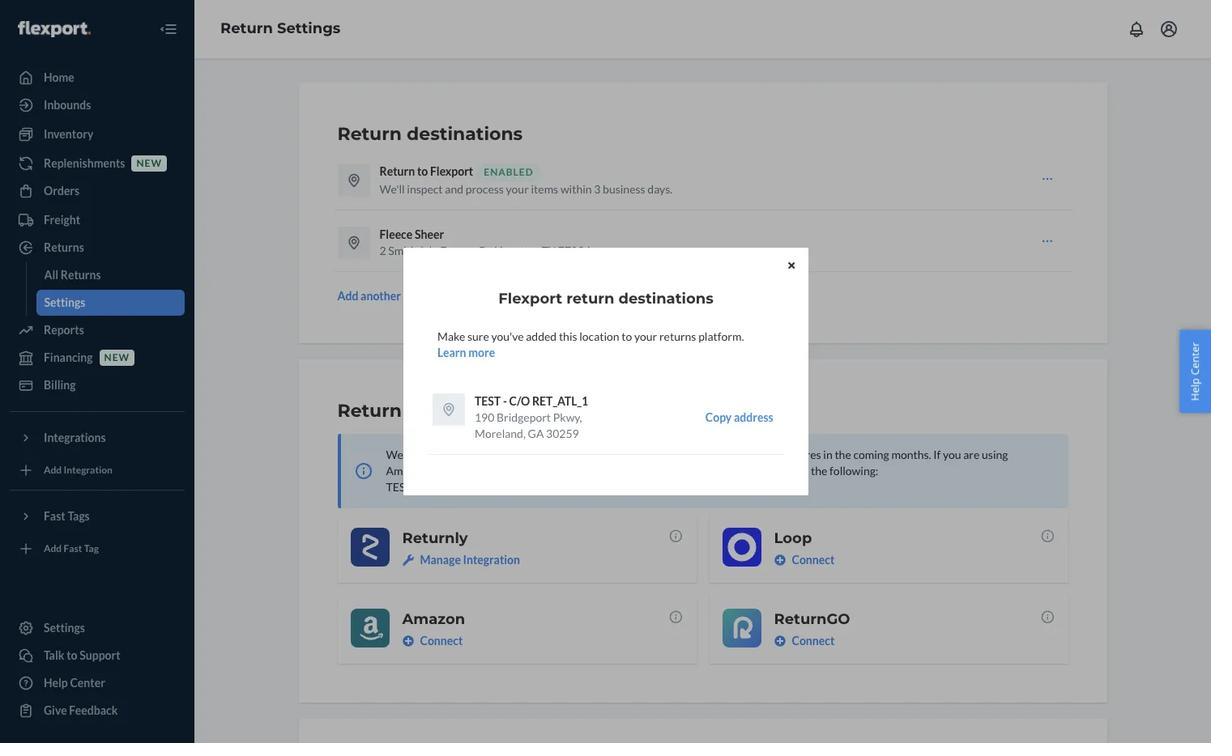 Task type: locate. For each thing, give the bounding box(es) containing it.
location
[[579, 330, 619, 344]]

close image
[[789, 260, 795, 270]]

destinations
[[618, 290, 713, 308]]

test - c/o ret_atl_1 190 bridgeport pkwy, moreland, ga 30259
[[474, 395, 588, 441]]

learn more button
[[437, 345, 495, 361]]

flexport return destinations dialog
[[403, 248, 808, 496]]

platform.
[[698, 330, 744, 344]]

ret_atl_1
[[532, 395, 588, 408]]

learn
[[437, 346, 466, 360]]

flexport return destinations
[[498, 290, 713, 308]]

you've
[[491, 330, 523, 344]]

bridgeport
[[496, 411, 551, 425]]

190
[[474, 411, 494, 425]]

-
[[503, 395, 507, 408]]

center
[[1188, 342, 1203, 376]]

pkwy,
[[553, 411, 582, 425]]

copy address
[[705, 411, 773, 425]]

make sure you've added this location to your returns platform. learn more
[[437, 330, 744, 360]]



Task type: vqa. For each thing, say whether or not it's contained in the screenshot.
Fast
no



Task type: describe. For each thing, give the bounding box(es) containing it.
copy address button
[[705, 394, 773, 442]]

copy
[[705, 411, 731, 425]]

more
[[468, 346, 495, 360]]

help center button
[[1180, 330, 1211, 413]]

moreland,
[[474, 427, 525, 441]]

c/o
[[509, 395, 530, 408]]

return
[[566, 290, 614, 308]]

30259
[[546, 427, 579, 441]]

ga
[[528, 427, 544, 441]]

this
[[559, 330, 577, 344]]

your
[[634, 330, 657, 344]]

help
[[1188, 378, 1203, 401]]

help center
[[1188, 342, 1203, 401]]

test
[[474, 395, 500, 408]]

make
[[437, 330, 465, 344]]

to
[[621, 330, 632, 344]]

returns
[[659, 330, 696, 344]]

address
[[734, 411, 773, 425]]

sure
[[467, 330, 489, 344]]

added
[[526, 330, 556, 344]]

flexport
[[498, 290, 562, 308]]



